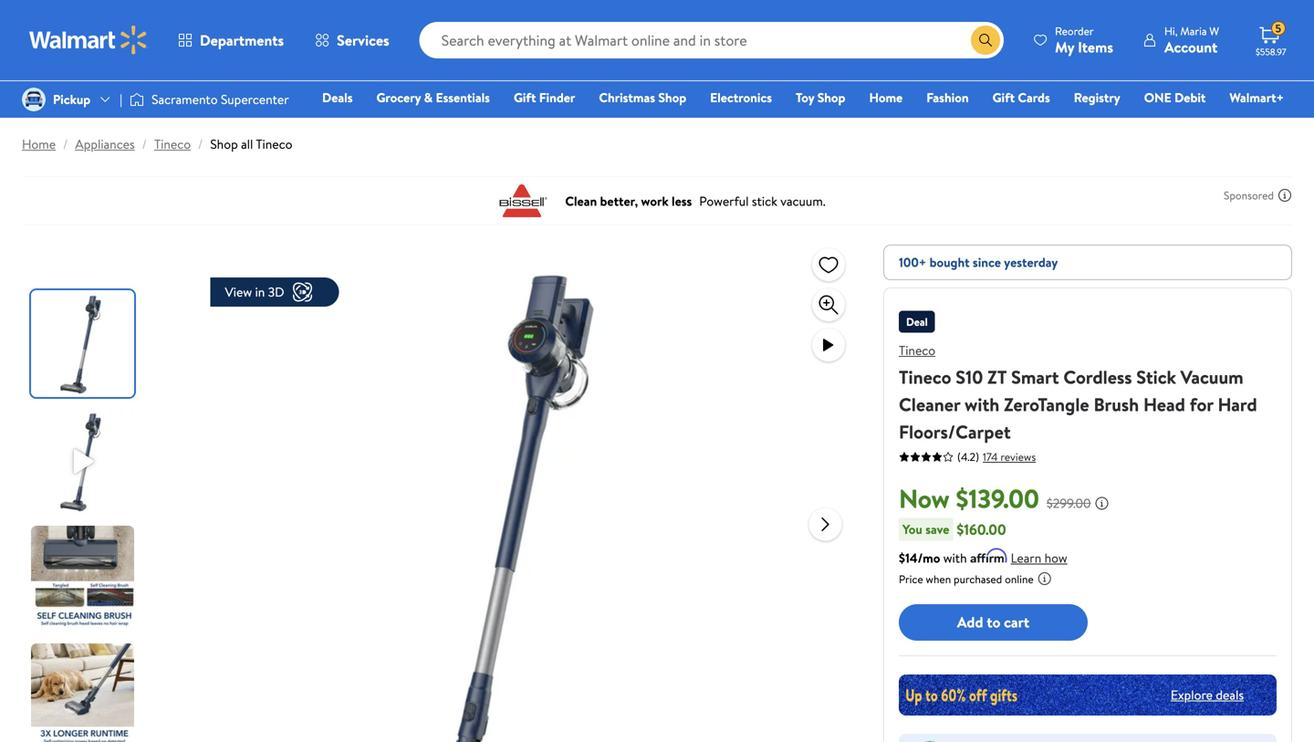 Task type: describe. For each thing, give the bounding box(es) containing it.
Search search field
[[420, 22, 1005, 58]]

electronics link
[[702, 88, 781, 107]]

1 horizontal spatial tineco link
[[899, 342, 936, 359]]

sacramento
[[152, 90, 218, 108]]

grocery & essentials link
[[368, 88, 499, 107]]

next media item image
[[815, 514, 837, 536]]

$139.00
[[956, 481, 1040, 516]]

grocery
[[377, 89, 421, 106]]

essentials
[[436, 89, 490, 106]]

tineco down deal at right top
[[899, 342, 936, 359]]

zerotangle
[[1005, 392, 1090, 417]]

|
[[120, 90, 122, 108]]

tineco s10 zt smart cordless stick vacuum cleaner with zerotangle brush head for hard floors/carpet - image 2 of 10 image
[[31, 408, 138, 515]]

walmart image
[[29, 26, 148, 55]]

deal
[[907, 314, 928, 330]]

174 reviews link
[[980, 449, 1037, 465]]

online
[[1005, 571, 1034, 587]]

finder
[[539, 89, 576, 106]]

tineco s10 zt smart cordless stick vacuum cleaner with zerotangle brush head for hard floors/carpet image
[[210, 245, 795, 742]]

pickup
[[53, 90, 91, 108]]

for
[[1190, 392, 1214, 417]]

since
[[973, 253, 1002, 271]]

reorder
[[1056, 23, 1094, 39]]

$299.00
[[1047, 494, 1092, 512]]

(4.2)
[[958, 449, 980, 465]]

toy
[[796, 89, 815, 106]]

explore deals
[[1171, 686, 1245, 704]]

cleaner
[[899, 392, 961, 417]]

add to favorites list, tineco s10 zt smart cordless stick vacuum cleaner with zerotangle brush head for hard floors/carpet image
[[818, 253, 840, 276]]

registry link
[[1066, 88, 1129, 107]]

toy shop link
[[788, 88, 854, 107]]

tineco s10 zt smart cordless stick vacuum cleaner with zerotangle brush head for hard floors/carpet - image 4 of 10 image
[[31, 644, 138, 742]]

explore deals link
[[1164, 679, 1252, 711]]

account
[[1165, 37, 1218, 57]]

3 / from the left
[[198, 135, 203, 153]]

vacuum
[[1181, 364, 1244, 390]]

deals link
[[314, 88, 361, 107]]

you
[[903, 520, 923, 538]]

$558.97
[[1257, 46, 1287, 58]]

all
[[241, 135, 253, 153]]

christmas shop link
[[591, 88, 695, 107]]

gift for gift finder
[[514, 89, 536, 106]]

&
[[424, 89, 433, 106]]

items
[[1079, 37, 1114, 57]]

services button
[[300, 18, 405, 62]]

explore
[[1171, 686, 1214, 704]]

up to sixty percent off deals. shop now. image
[[899, 675, 1278, 716]]

view in 3d
[[225, 283, 284, 301]]

tineco up cleaner
[[899, 364, 952, 390]]

174
[[984, 449, 999, 465]]

maria
[[1181, 23, 1208, 39]]

how
[[1045, 549, 1068, 567]]

add
[[958, 612, 984, 632]]

(4.2) 174 reviews
[[958, 449, 1037, 465]]

tineco tineco s10 zt smart cordless stick vacuum cleaner with zerotangle brush head for hard floors/carpet
[[899, 342, 1258, 445]]

yesterday
[[1005, 253, 1059, 271]]

1 vertical spatial with
[[944, 549, 968, 567]]

 image for sacramento supercenter
[[130, 90, 144, 109]]

tineco s10 zt smart cordless stick vacuum cleaner with zerotangle brush head for hard floors/carpet - image 3 of 10 image
[[31, 526, 138, 633]]

$14/mo with
[[899, 549, 968, 567]]

learn
[[1011, 549, 1042, 567]]

now
[[899, 481, 950, 516]]

sacramento supercenter
[[152, 90, 289, 108]]

price when purchased online
[[899, 571, 1034, 587]]

you save $160.00
[[903, 519, 1007, 539]]

gift cards
[[993, 89, 1051, 106]]

hi,
[[1165, 23, 1178, 39]]

0 horizontal spatial tineco link
[[154, 135, 191, 153]]

$160.00
[[957, 519, 1007, 539]]

supercenter
[[221, 90, 289, 108]]

smart
[[1012, 364, 1060, 390]]

add to cart button
[[899, 604, 1088, 641]]

learn how
[[1011, 549, 1068, 567]]

add to cart
[[958, 612, 1030, 632]]

5
[[1276, 21, 1282, 36]]

tineco down sacramento
[[154, 135, 191, 153]]

when
[[926, 571, 952, 587]]

 image for pickup
[[22, 88, 46, 111]]



Task type: vqa. For each thing, say whether or not it's contained in the screenshot.
review in "link"
no



Task type: locate. For each thing, give the bounding box(es) containing it.
deals
[[1217, 686, 1245, 704]]

1 vertical spatial tineco link
[[899, 342, 936, 359]]

home link left fashion link
[[862, 88, 912, 107]]

christmas shop
[[599, 89, 687, 106]]

cordless
[[1064, 364, 1133, 390]]

home / appliances / tineco / shop all tineco
[[22, 135, 293, 153]]

1 horizontal spatial gift
[[993, 89, 1015, 106]]

$14/mo
[[899, 549, 941, 567]]

save
[[926, 520, 950, 538]]

sponsored
[[1225, 188, 1275, 203]]

departments
[[200, 30, 284, 50]]

registry
[[1075, 89, 1121, 106]]

toy shop
[[796, 89, 846, 106]]

learn more about strikethrough prices image
[[1095, 496, 1110, 511]]

shop right the christmas
[[659, 89, 687, 106]]

reviews
[[1001, 449, 1037, 465]]

w
[[1210, 23, 1220, 39]]

0 horizontal spatial /
[[63, 135, 68, 153]]

tineco link
[[154, 135, 191, 153], [899, 342, 936, 359]]

home link down pickup
[[22, 135, 56, 153]]

tineco link down deal at right top
[[899, 342, 936, 359]]

1 horizontal spatial home link
[[862, 88, 912, 107]]

gift for gift cards
[[993, 89, 1015, 106]]

shop for toy shop
[[818, 89, 846, 106]]

/ left all
[[198, 135, 203, 153]]

gift cards link
[[985, 88, 1059, 107]]

0 horizontal spatial home link
[[22, 135, 56, 153]]

electronics
[[711, 89, 773, 106]]

2 horizontal spatial /
[[198, 135, 203, 153]]

tineco
[[154, 135, 191, 153], [256, 135, 293, 153], [899, 342, 936, 359], [899, 364, 952, 390]]

100+
[[899, 253, 927, 271]]

with
[[965, 392, 1000, 417], [944, 549, 968, 567]]

hi, maria w account
[[1165, 23, 1220, 57]]

100+ bought since yesterday
[[899, 253, 1059, 271]]

stick
[[1137, 364, 1177, 390]]

bought
[[930, 253, 970, 271]]

1 horizontal spatial  image
[[130, 90, 144, 109]]

shop for christmas shop
[[659, 89, 687, 106]]

view
[[225, 283, 252, 301]]

walmart+ link
[[1222, 88, 1293, 107]]

2 gift from the left
[[993, 89, 1015, 106]]

gift left cards
[[993, 89, 1015, 106]]

cart
[[1005, 612, 1030, 632]]

shop all tineco link
[[210, 135, 293, 153]]

tineco s10 zt smart cordless stick vacuum cleaner with zerotangle brush head for hard floors/carpet - image 1 of 10 image
[[31, 290, 138, 397]]

view in 3d button
[[210, 278, 339, 307]]

1 / from the left
[[63, 135, 68, 153]]

christmas
[[599, 89, 656, 106]]

zoom image modal image
[[818, 294, 840, 316]]

Walmart Site-Wide search field
[[420, 22, 1005, 58]]

legal information image
[[1038, 571, 1053, 586]]

1 horizontal spatial home
[[870, 89, 903, 106]]

 image
[[22, 88, 46, 111], [130, 90, 144, 109]]

0 horizontal spatial  image
[[22, 88, 46, 111]]

shop
[[659, 89, 687, 106], [818, 89, 846, 106], [210, 135, 238, 153]]

debit
[[1175, 89, 1207, 106]]

3d
[[268, 283, 284, 301]]

0 vertical spatial with
[[965, 392, 1000, 417]]

my
[[1056, 37, 1075, 57]]

floors/carpet
[[899, 419, 1011, 445]]

0 vertical spatial home
[[870, 89, 903, 106]]

home
[[870, 89, 903, 106], [22, 135, 56, 153]]

1 horizontal spatial shop
[[659, 89, 687, 106]]

purchased
[[954, 571, 1003, 587]]

departments button
[[163, 18, 300, 62]]

home down pickup
[[22, 135, 56, 153]]

fashion link
[[919, 88, 978, 107]]

1 horizontal spatial /
[[142, 135, 147, 153]]

fashion
[[927, 89, 969, 106]]

cards
[[1019, 89, 1051, 106]]

hard
[[1219, 392, 1258, 417]]

to
[[987, 612, 1001, 632]]

deals
[[322, 89, 353, 106]]

0 vertical spatial home link
[[862, 88, 912, 107]]

gift
[[514, 89, 536, 106], [993, 89, 1015, 106]]

gift left finder
[[514, 89, 536, 106]]

home link
[[862, 88, 912, 107], [22, 135, 56, 153]]

affirm image
[[971, 548, 1008, 563]]

appliances link
[[75, 135, 135, 153]]

brush
[[1094, 392, 1140, 417]]

shop left all
[[210, 135, 238, 153]]

0 horizontal spatial home
[[22, 135, 56, 153]]

0 horizontal spatial gift
[[514, 89, 536, 106]]

home for home
[[870, 89, 903, 106]]

1 vertical spatial home link
[[22, 135, 56, 153]]

gift finder link
[[506, 88, 584, 107]]

appliances
[[75, 135, 135, 153]]

walmart+
[[1230, 89, 1285, 106]]

view video image
[[818, 334, 840, 356]]

1 gift from the left
[[514, 89, 536, 106]]

one debit link
[[1137, 88, 1215, 107]]

grocery & essentials
[[377, 89, 490, 106]]

tineco link down sacramento
[[154, 135, 191, 153]]

one
[[1145, 89, 1172, 106]]

/ left appliances link
[[63, 135, 68, 153]]

price
[[899, 571, 924, 587]]

1 vertical spatial home
[[22, 135, 56, 153]]

now $139.00
[[899, 481, 1040, 516]]

 image right | at the top of the page
[[130, 90, 144, 109]]

with up price when purchased online
[[944, 549, 968, 567]]

ad disclaimer and feedback image
[[1278, 188, 1293, 203]]

reorder my items
[[1056, 23, 1114, 57]]

head
[[1144, 392, 1186, 417]]

home for home / appliances / tineco / shop all tineco
[[22, 135, 56, 153]]

zt
[[988, 364, 1008, 390]]

 image left pickup
[[22, 88, 46, 111]]

/ right appliances
[[142, 135, 147, 153]]

shop right toy
[[818, 89, 846, 106]]

one debit
[[1145, 89, 1207, 106]]

0 vertical spatial tineco link
[[154, 135, 191, 153]]

in
[[255, 283, 265, 301]]

2 horizontal spatial shop
[[818, 89, 846, 106]]

home left fashion link
[[870, 89, 903, 106]]

tineco right all
[[256, 135, 293, 153]]

services
[[337, 30, 390, 50]]

with inside tineco tineco s10 zt smart cordless stick vacuum cleaner with zerotangle brush head for hard floors/carpet
[[965, 392, 1000, 417]]

2 / from the left
[[142, 135, 147, 153]]

with down s10
[[965, 392, 1000, 417]]

0 horizontal spatial shop
[[210, 135, 238, 153]]

search icon image
[[979, 33, 994, 47]]



